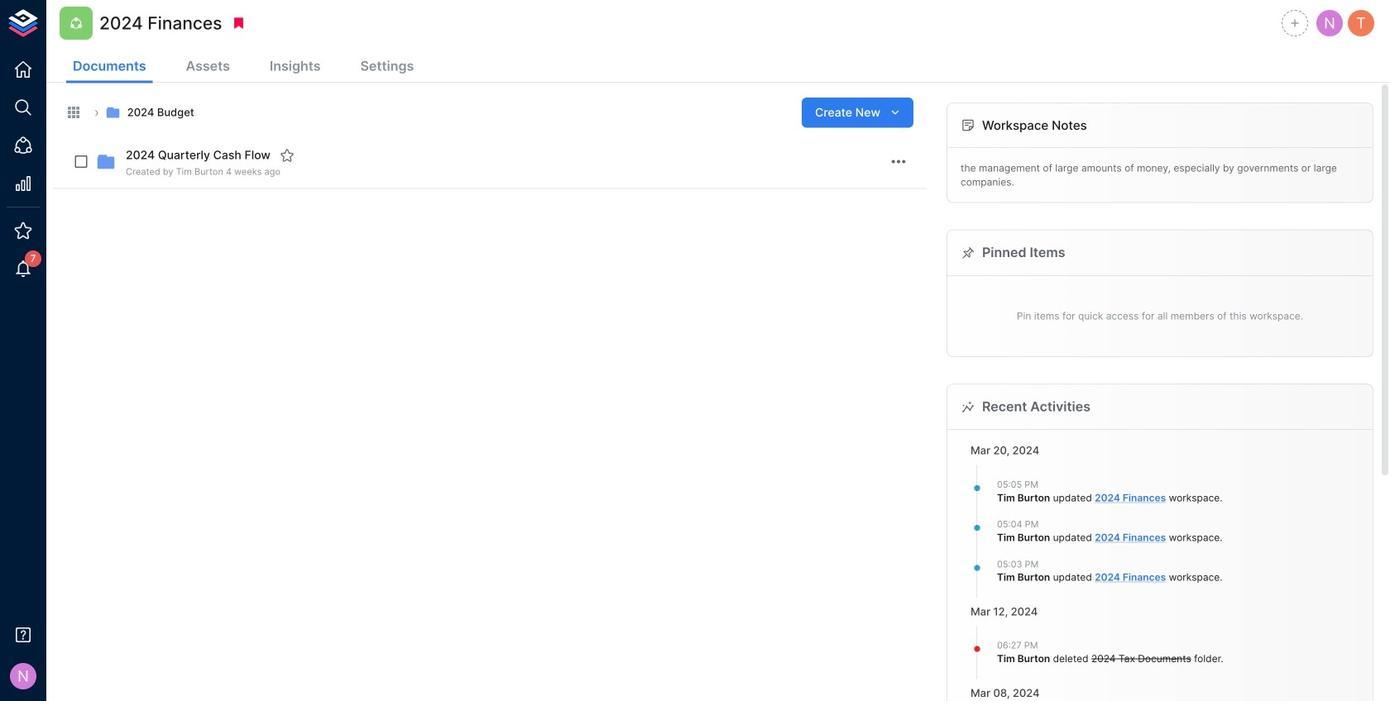 Task type: describe. For each thing, give the bounding box(es) containing it.
remove bookmark image
[[231, 16, 246, 31]]



Task type: vqa. For each thing, say whether or not it's contained in the screenshot.
Favorite Image
yes



Task type: locate. For each thing, give the bounding box(es) containing it.
favorite image
[[280, 148, 295, 163]]



